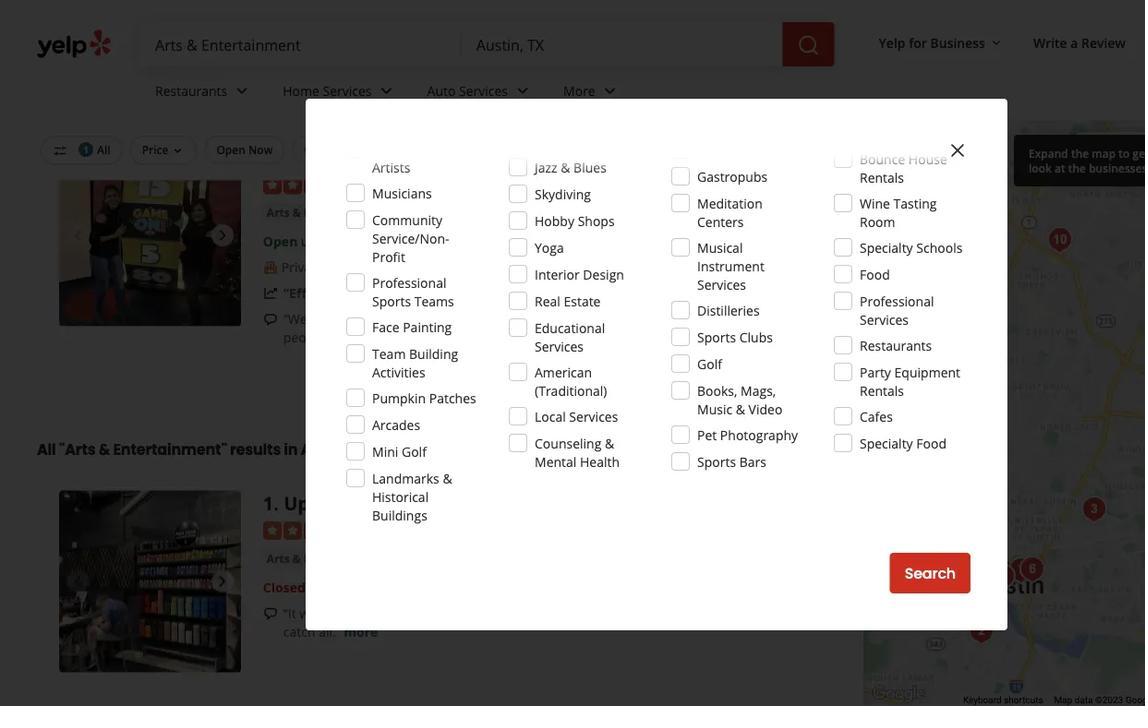 Task type: describe. For each thing, give the bounding box(es) containing it.
team building activities button
[[397, 204, 537, 222]]

teams
[[415, 292, 454, 310]]

keyboard shortcuts button
[[963, 694, 1044, 707]]

reviews) for (34 reviews)
[[414, 175, 464, 193]]

american (traditional)
[[535, 364, 607, 400]]

data
[[1075, 695, 1093, 706]]

restaurants inside business categories element
[[155, 82, 227, 99]]

until for until 9:30 pm
[[301, 233, 328, 250]]

party
[[860, 364, 891, 381]]

reviews) for (81 reviews)
[[414, 521, 464, 539]]

services for local
[[569, 408, 618, 425]]

real estate
[[535, 292, 601, 310]]

auto services link
[[413, 67, 549, 120]]

community
[[372, 211, 443, 229]]

24 chevron down v2 image for home services
[[376, 80, 398, 102]]

review
[[1082, 34, 1126, 51]]

16 private events v2 image
[[263, 260, 278, 275]]

operated
[[509, 259, 564, 276]]

open now button
[[205, 136, 285, 164]]

the eureka room image
[[1076, 491, 1113, 528]]

health
[[580, 453, 620, 471]]

cafes
[[860, 408, 893, 425]]

course
[[418, 605, 459, 622]]

50
[[746, 310, 761, 328]]

for for good
[[654, 142, 670, 158]]

arts & entertainment button for first arts & entertainment link from the bottom of the page
[[263, 550, 389, 568]]

0 horizontal spatial food
[[860, 266, 890, 283]]

home services
[[283, 82, 372, 99]]

& right owned
[[496, 259, 506, 276]]

1 arts & entertainment from the top
[[267, 205, 386, 220]]

and inside "we provide a unique game show experience for groups and parties of up to 50 people!"
[[624, 310, 648, 328]]

searc
[[1113, 144, 1146, 161]]

16 trending v2 image
[[263, 286, 278, 301]]

16 speech v2 image
[[263, 607, 278, 622]]

expand the map to ge tooltip
[[1014, 135, 1146, 187]]

did
[[764, 605, 783, 622]]

1 for 1 all
[[83, 143, 89, 156]]

to left "3"
[[422, 285, 434, 302]]

pumpkin
[[372, 389, 426, 407]]

1 vertical spatial food
[[917, 435, 947, 452]]

all "arts & entertainment" results in austin, texas
[[37, 440, 400, 461]]

team building activities inside search "dialog"
[[372, 345, 458, 381]]

put
[[533, 605, 554, 622]]

american
[[535, 364, 592, 381]]

services for professional
[[860, 311, 909, 328]]

map
[[1055, 695, 1073, 706]]

casa neverlandia image
[[964, 613, 1001, 650]]

pm for 9:30
[[360, 233, 380, 250]]

a inside write a review link
[[1071, 34, 1079, 51]]

entertainment"
[[113, 440, 227, 461]]

team building activities link
[[397, 204, 537, 222]]

team building activities inside button
[[400, 205, 534, 220]]

to inside "we provide a unique game show experience for groups and parties of up to 50 people!"
[[731, 310, 743, 328]]

together.
[[628, 605, 683, 622]]

upstairs circus image
[[59, 491, 241, 673]]

sponsored
[[37, 94, 117, 114]]

gameon! atx
[[263, 145, 389, 170]]

services for home
[[323, 82, 372, 99]]

offers delivery
[[304, 142, 384, 158]]

open until 9:30 pm
[[263, 233, 380, 250]]

3
[[437, 285, 445, 302]]

allowed
[[549, 142, 591, 158]]

0 horizontal spatial and
[[376, 605, 399, 622]]

professional for sports
[[372, 274, 447, 291]]

clubs
[[740, 328, 773, 346]]

sports clubs
[[697, 328, 773, 346]]

1 vertical spatial more link
[[344, 623, 378, 641]]

husband
[[708, 605, 761, 622]]

instrument
[[697, 257, 765, 275]]

users
[[448, 285, 481, 302]]

educational services
[[535, 319, 605, 355]]

ge
[[1133, 146, 1146, 161]]

2 arts & entertainment from the top
[[267, 551, 386, 566]]

16 speech v2 image
[[263, 313, 278, 327]]

restaurants link
[[140, 67, 268, 120]]

local
[[535, 408, 566, 425]]

request a quote button
[[649, 361, 805, 401]]

to left put
[[517, 605, 530, 622]]

show
[[453, 310, 485, 328]]

delivery
[[341, 142, 384, 158]]

people!"
[[283, 329, 333, 346]]

write a review link
[[1026, 26, 1134, 59]]

more link
[[549, 67, 636, 120]]

unique
[[370, 310, 413, 328]]

hobby
[[535, 212, 575, 230]]

meditation
[[697, 194, 763, 212]]

(34 reviews)
[[392, 175, 464, 193]]

& inside the counseling & mental health
[[605, 435, 615, 452]]

home
[[283, 82, 320, 99]]

mags,
[[741, 382, 776, 400]]

arts for second arts & entertainment link from the bottom of the page
[[267, 205, 290, 220]]

search dialog
[[0, 0, 1146, 707]]

yelp for business button
[[872, 26, 1012, 59]]

(traditional)
[[535, 382, 607, 400]]

a inside "we provide a unique game show experience for groups and parties of up to 50 people!"
[[360, 310, 367, 328]]

& down allowed
[[561, 158, 570, 176]]

16 chevron down v2 image
[[989, 36, 1004, 51]]

16 locally owned v2 image
[[389, 260, 404, 275]]

museum of the weird image
[[1003, 552, 1040, 589]]

buildings
[[372, 507, 428, 524]]

experience
[[488, 310, 555, 328]]

wine tasting room
[[860, 194, 937, 230]]

historical
[[372, 488, 429, 506]]

more
[[564, 82, 596, 99]]

house
[[909, 150, 948, 168]]

pumpkin patches
[[372, 389, 476, 407]]

previous image
[[67, 225, 89, 247]]

open for open now
[[217, 142, 246, 158]]

1 vertical spatial of
[[403, 605, 415, 622]]

austin,
[[301, 440, 353, 461]]

& up closed
[[293, 551, 301, 566]]

professional for services
[[860, 292, 934, 310]]

search image
[[798, 34, 820, 56]]

google image
[[869, 683, 930, 707]]

request a quote
[[666, 371, 787, 392]]

upstairs circus image
[[985, 559, 1022, 596]]

yelp
[[879, 34, 906, 51]]

1 . upstairs circus
[[263, 491, 422, 516]]

face painting
[[372, 318, 452, 336]]

1 for 1 . upstairs circus
[[263, 491, 274, 516]]

good for groups
[[623, 142, 712, 158]]

user actions element
[[864, 26, 1146, 63]]

yelp for business
[[879, 34, 986, 51]]

atx
[[354, 145, 389, 170]]

previous image
[[67, 571, 89, 593]]

books,
[[697, 382, 738, 400]]

for for yelp
[[909, 34, 927, 51]]

(34
[[392, 175, 411, 193]]

results
[[120, 94, 174, 114]]

couples
[[326, 605, 373, 622]]

team inside button
[[400, 205, 431, 220]]

texas
[[356, 440, 400, 461]]

painting
[[403, 318, 452, 336]]

3:00
[[339, 579, 365, 596]]

closed until 3:00 pm tomorrow
[[263, 579, 452, 596]]

offers delivery button
[[292, 136, 396, 164]]

& inside books, mags, music & video
[[736, 400, 746, 418]]

jazz & blues
[[535, 158, 607, 176]]

for inside "we provide a unique game show experience for groups and parties of up to 50 people!"
[[558, 310, 576, 328]]

4.9
[[370, 175, 389, 193]]

open for open until 9:30 pm
[[263, 233, 298, 250]]



Task type: locate. For each thing, give the bounding box(es) containing it.
0 vertical spatial building
[[434, 205, 479, 220]]

24 chevron down v2 image
[[231, 80, 253, 102], [599, 80, 621, 102]]

1 horizontal spatial activities
[[482, 205, 534, 220]]

map region
[[797, 19, 1146, 707]]

quote
[[743, 371, 787, 392]]

24 chevron down v2 image inside restaurants link
[[231, 80, 253, 102]]

more link down provide
[[336, 329, 370, 346]]

more link
[[336, 329, 370, 346], [344, 623, 378, 641]]

1 entertainment from the top
[[304, 205, 386, 220]]

team building activities down face painting
[[372, 345, 458, 381]]

1 vertical spatial restaurants
[[860, 337, 932, 354]]

0 horizontal spatial for
[[558, 310, 576, 328]]

all left "arts on the left bottom
[[37, 440, 56, 461]]

results
[[230, 440, 281, 461]]

1 vertical spatial until
[[309, 579, 336, 596]]

arcades
[[372, 416, 420, 434]]

1 arts from the top
[[267, 205, 290, 220]]

food up professional services
[[860, 266, 890, 283]]

0 horizontal spatial open
[[217, 142, 246, 158]]

entertainment up 9:30
[[304, 205, 386, 220]]

24 chevron down v2 image inside the home services link
[[376, 80, 398, 102]]

2 rentals from the top
[[860, 382, 904, 400]]

team building activities
[[400, 205, 534, 220], [372, 345, 458, 381]]

1 vertical spatial team
[[372, 345, 406, 363]]

1 vertical spatial reviews)
[[414, 521, 464, 539]]

professional inside professional sports teams
[[372, 274, 447, 291]]

for down the real estate
[[558, 310, 576, 328]]

0 vertical spatial sports
[[372, 292, 411, 310]]

1 horizontal spatial the
[[1072, 146, 1089, 161]]

1 horizontal spatial 1
[[263, 491, 274, 516]]

expand the map to ge
[[1029, 146, 1146, 176]]

food down party equipment rentals
[[917, 435, 947, 452]]

2 24 chevron down v2 image from the left
[[512, 80, 534, 102]]

next image for closed until 3:00 pm tomorrow
[[211, 571, 234, 593]]

rentals inside party equipment rentals
[[860, 382, 904, 400]]

sports down pet
[[697, 453, 736, 471]]

my
[[686, 605, 705, 622]]

1 horizontal spatial 24 chevron down v2 image
[[599, 80, 621, 102]]

of down tomorrow
[[403, 605, 415, 622]]

& left 'video'
[[736, 400, 746, 418]]

commissioned artists
[[372, 140, 462, 176]]

0 vertical spatial specialty
[[860, 239, 913, 256]]

arts
[[267, 205, 290, 220], [267, 551, 290, 566]]

tomorrow
[[391, 579, 452, 596]]

the right put
[[557, 605, 577, 622]]

profit
[[372, 248, 405, 266]]

filters group
[[37, 136, 817, 165]]

until for until 3:00 pm tomorrow
[[309, 579, 336, 596]]

map
[[1092, 146, 1116, 161]]

professional services
[[860, 292, 934, 328]]

2 arts from the top
[[267, 551, 290, 566]]

locally
[[408, 259, 449, 276]]

1 slideshow element from the top
[[59, 145, 241, 327]]

1 right 16 filter v2 image
[[83, 143, 89, 156]]

0 vertical spatial for
[[909, 34, 927, 51]]

gameon! atx image
[[59, 145, 241, 327]]

slideshow element for closed until 3:00 pm tomorrow
[[59, 491, 241, 673]]

nail
[[580, 605, 602, 622]]

all right 16 filter v2 image
[[97, 142, 111, 158]]

open left now
[[217, 142, 246, 158]]

for right good
[[654, 142, 670, 158]]

the inside expand the map to ge
[[1072, 146, 1089, 161]]

1 vertical spatial 1
[[263, 491, 274, 516]]

services inside educational services
[[535, 338, 584, 355]]

0 horizontal spatial 1
[[83, 143, 89, 156]]

a left 'mags,'
[[729, 371, 739, 392]]

open up 16 private events v2 icon
[[263, 233, 298, 250]]

-
[[352, 285, 356, 302]]

1 arts & entertainment link from the top
[[263, 204, 389, 222]]

arts & entertainment button down 4.6 star rating image
[[263, 550, 389, 568]]

services for auto
[[459, 82, 508, 99]]

2 entertainment from the top
[[304, 551, 386, 566]]

for inside button
[[654, 142, 670, 158]]

interior
[[535, 266, 580, 283]]

pm right 3:00
[[368, 579, 388, 596]]

0 horizontal spatial the
[[557, 605, 577, 622]]

until up was
[[309, 579, 336, 596]]

sports down up
[[697, 328, 736, 346]]

search
[[905, 564, 956, 584]]

a inside request a quote button
[[729, 371, 739, 392]]

arcade ufo image
[[1042, 222, 1079, 259]]

parties
[[651, 310, 693, 328]]

rentals for party
[[860, 382, 904, 400]]

gameon! atx link
[[263, 145, 389, 170]]

events
[[327, 259, 366, 276]]

0 vertical spatial and
[[624, 310, 648, 328]]

provide
[[311, 310, 357, 328]]

restaurants up party
[[860, 337, 932, 354]]

together. my husband did a catch all."
[[283, 605, 794, 641]]

arts down the 4.9 star rating image
[[267, 205, 290, 220]]

2 24 chevron down v2 image from the left
[[599, 80, 621, 102]]

0 vertical spatial arts
[[267, 205, 290, 220]]

open inside open now button
[[217, 142, 246, 158]]

1 vertical spatial and
[[376, 605, 399, 622]]

for inside button
[[909, 34, 927, 51]]

according
[[359, 285, 418, 302]]

1 horizontal spatial of
[[696, 310, 708, 328]]

services down (traditional)
[[569, 408, 618, 425]]

1 vertical spatial entertainment
[[304, 551, 386, 566]]

1 vertical spatial open
[[263, 233, 298, 250]]

1 vertical spatial building
[[409, 345, 458, 363]]

a left face
[[360, 310, 367, 328]]

1 horizontal spatial 24 chevron down v2 image
[[512, 80, 534, 102]]

1 horizontal spatial open
[[263, 233, 298, 250]]

next image left closed
[[211, 571, 234, 593]]

0 vertical spatial food
[[860, 266, 890, 283]]

0 horizontal spatial activities
[[372, 364, 426, 381]]

slideshow element
[[59, 145, 241, 327], [59, 491, 241, 673]]

1 vertical spatial arts & entertainment button
[[263, 550, 389, 568]]

1 vertical spatial arts & entertainment
[[267, 551, 386, 566]]

estate
[[564, 292, 601, 310]]

entertainment for second arts & entertainment link from the bottom of the page
[[304, 205, 386, 220]]

0 vertical spatial of
[[696, 310, 708, 328]]

0 vertical spatial entertainment
[[304, 205, 386, 220]]

1 vertical spatial the
[[557, 605, 577, 622]]

reviews) right "(81"
[[414, 521, 464, 539]]

& up health
[[605, 435, 615, 452]]

0 vertical spatial team
[[400, 205, 431, 220]]

in
[[284, 440, 298, 461]]

musical
[[697, 239, 743, 256]]

1 horizontal spatial professional
[[860, 292, 934, 310]]

0 vertical spatial arts & entertainment link
[[263, 204, 389, 222]]

0 vertical spatial professional
[[372, 274, 447, 291]]

arts & entertainment down 4.6 star rating image
[[267, 551, 386, 566]]

1 horizontal spatial all
[[97, 142, 111, 158]]

None search field
[[140, 22, 838, 67]]

search button
[[890, 553, 971, 594]]

services inside the musical instrument services
[[697, 276, 746, 293]]

0 vertical spatial rentals
[[860, 169, 904, 186]]

food
[[860, 266, 890, 283], [917, 435, 947, 452]]

reviews) down filters group
[[414, 175, 464, 193]]

more down couples
[[344, 623, 378, 641]]

blues
[[574, 158, 607, 176]]

4.6 star rating image
[[263, 522, 363, 541]]

shitty kitty big ball bingo image
[[985, 554, 1022, 591]]

1 vertical spatial activities
[[372, 364, 426, 381]]

©2023
[[1096, 695, 1124, 706]]

team building activities down the (34 reviews)
[[400, 205, 534, 220]]

0 vertical spatial the
[[1072, 146, 1089, 161]]

1 vertical spatial arts
[[267, 551, 290, 566]]

team down face
[[372, 345, 406, 363]]

1 vertical spatial next image
[[211, 571, 234, 593]]

of inside "we provide a unique game show experience for groups and parties of up to 50 people!"
[[696, 310, 708, 328]]

bounce house rentals
[[860, 150, 948, 186]]

building inside search "dialog"
[[409, 345, 458, 363]]

24 chevron down v2 image for restaurants
[[231, 80, 253, 102]]

building down 'painting'
[[409, 345, 458, 363]]

entertainment
[[304, 205, 386, 220], [304, 551, 386, 566]]

closed
[[263, 579, 306, 596]]

arts for first arts & entertainment link from the bottom of the page
[[267, 551, 290, 566]]

arts & entertainment link up the open until 9:30 pm
[[263, 204, 389, 222]]

sports inside professional sports teams
[[372, 292, 411, 310]]

more link down couples
[[344, 623, 378, 641]]

close image
[[947, 140, 969, 162]]

2 reviews) from the top
[[414, 521, 464, 539]]

museum of illusions austin image
[[1036, 148, 1073, 185]]

0 vertical spatial all
[[97, 142, 111, 158]]

rentals down bounce
[[860, 169, 904, 186]]

16 filter v2 image
[[53, 144, 67, 158]]

yoga
[[535, 239, 564, 256]]

specialty down room
[[860, 239, 913, 256]]

building inside button
[[434, 205, 479, 220]]

to left the 50
[[731, 310, 743, 328]]

1 up 4.6 star rating image
[[263, 491, 274, 516]]

0 vertical spatial pm
[[360, 233, 380, 250]]

9:30
[[331, 233, 357, 250]]

and
[[624, 310, 648, 328], [376, 605, 399, 622]]

1 rentals from the top
[[860, 169, 904, 186]]

1 vertical spatial golf
[[402, 443, 427, 461]]

1 horizontal spatial for
[[654, 142, 670, 158]]

patches
[[429, 389, 476, 407]]

1 vertical spatial arts & entertainment link
[[263, 550, 389, 568]]

0 horizontal spatial restaurants
[[155, 82, 227, 99]]

1 vertical spatial all
[[37, 440, 56, 461]]

"it
[[283, 605, 296, 622]]

0 vertical spatial activities
[[482, 205, 534, 220]]

1 vertical spatial for
[[654, 142, 670, 158]]

shortcuts
[[1004, 695, 1044, 706]]

for right yelp
[[909, 34, 927, 51]]

(81
[[392, 521, 411, 539]]

services down educational
[[535, 338, 584, 355]]

and right couples
[[376, 605, 399, 622]]

pm right 9:30
[[360, 233, 380, 250]]

24 chevron down v2 image inside auto services link
[[512, 80, 534, 102]]

activities up pumpkin
[[372, 364, 426, 381]]

arts up closed
[[267, 551, 290, 566]]

keyboard
[[963, 695, 1002, 706]]

& right the landmarks
[[443, 470, 452, 487]]

and left parties at the top right of page
[[624, 310, 648, 328]]

rentals down party
[[860, 382, 904, 400]]

building down the (34 reviews)
[[434, 205, 479, 220]]

specialty for specialty schools
[[860, 239, 913, 256]]

business categories element
[[140, 67, 1146, 120]]

24 chevron down v2 image right auto services
[[512, 80, 534, 102]]

1 vertical spatial team building activities
[[372, 345, 458, 381]]

wanted
[[469, 605, 514, 622]]

2 arts & entertainment link from the top
[[263, 550, 389, 568]]

map data ©2023 goog
[[1055, 695, 1146, 706]]

0 vertical spatial arts & entertainment button
[[263, 204, 389, 222]]

1 next image from the top
[[211, 225, 234, 247]]

0 vertical spatial restaurants
[[155, 82, 227, 99]]

groups
[[673, 142, 712, 158]]

musical instrument services
[[697, 239, 765, 293]]

0 vertical spatial slideshow element
[[59, 145, 241, 327]]

pet
[[697, 426, 717, 444]]

.
[[274, 491, 279, 516]]

upstairs
[[284, 491, 361, 516]]

mini golf
[[372, 443, 427, 461]]

24 chevron down v2 image left home
[[231, 80, 253, 102]]

services inside professional services
[[860, 311, 909, 328]]

activities left "hobby"
[[482, 205, 534, 220]]

groups
[[579, 310, 621, 328]]

0 horizontal spatial all
[[37, 440, 56, 461]]

specialty food
[[860, 435, 947, 452]]

1 arts & entertainment button from the top
[[263, 204, 389, 222]]

for
[[909, 34, 927, 51], [654, 142, 670, 158], [558, 310, 576, 328]]

rentals inside bounce house rentals
[[860, 169, 904, 186]]

rentals for bounce
[[860, 169, 904, 186]]

0 horizontal spatial 24 chevron down v2 image
[[376, 80, 398, 102]]

activities
[[482, 205, 534, 220], [372, 364, 426, 381]]

restaurants up open now button
[[155, 82, 227, 99]]

sports for sports clubs
[[697, 328, 736, 346]]

0 horizontal spatial golf
[[402, 443, 427, 461]]

restaurants inside search "dialog"
[[860, 337, 932, 354]]

entertainment up 3:00
[[304, 551, 386, 566]]

0 vertical spatial golf
[[697, 355, 722, 373]]

all."
[[319, 623, 341, 641]]

1 vertical spatial specialty
[[860, 435, 913, 452]]

mental
[[535, 453, 577, 471]]

2 vertical spatial sports
[[697, 453, 736, 471]]

arts & entertainment button
[[263, 204, 389, 222], [263, 550, 389, 568]]

2 slideshow element from the top
[[59, 491, 241, 673]]

bounce
[[860, 150, 906, 168]]

hobby shops
[[535, 212, 615, 230]]

of left up
[[696, 310, 708, 328]]

1 all
[[83, 142, 111, 158]]

24 chevron down v2 image
[[376, 80, 398, 102], [512, 80, 534, 102]]

1 horizontal spatial restaurants
[[860, 337, 932, 354]]

centers
[[697, 213, 744, 230]]

0 vertical spatial next image
[[211, 225, 234, 247]]

bedpost confessions image
[[1014, 552, 1051, 588]]

good
[[623, 142, 651, 158]]

activities inside 'team building activities' button
[[482, 205, 534, 220]]

services down instrument
[[697, 276, 746, 293]]

until up private events
[[301, 233, 328, 250]]

24 chevron down v2 image for more
[[599, 80, 621, 102]]

24 chevron down v2 image left auto
[[376, 80, 398, 102]]

dogs allowed button
[[507, 136, 603, 164]]

1 inside 1 all
[[83, 143, 89, 156]]

0 vertical spatial until
[[301, 233, 328, 250]]

0 horizontal spatial 24 chevron down v2 image
[[231, 80, 253, 102]]

slideshow element for open until 9:30 pm
[[59, 145, 241, 327]]

next image for open until 9:30 pm
[[211, 225, 234, 247]]

arts & entertainment link down 4.6 star rating image
[[263, 550, 389, 568]]

a right 'did'
[[787, 605, 794, 622]]

1 vertical spatial sports
[[697, 328, 736, 346]]

"efficient"
[[283, 285, 349, 302]]

to left ge
[[1119, 146, 1130, 161]]

equipment
[[895, 364, 961, 381]]

24 chevron down v2 image inside more link
[[599, 80, 621, 102]]

golf up books, on the bottom of the page
[[697, 355, 722, 373]]

services right auto
[[459, 82, 508, 99]]

1 reviews) from the top
[[414, 175, 464, 193]]

1 24 chevron down v2 image from the left
[[231, 80, 253, 102]]

arts & entertainment button up the open until 9:30 pm
[[263, 204, 389, 222]]

2 horizontal spatial for
[[909, 34, 927, 51]]

1 horizontal spatial and
[[624, 310, 648, 328]]

next image down open now button
[[211, 225, 234, 247]]

keyboard shortcuts
[[963, 695, 1044, 706]]

1 horizontal spatial food
[[917, 435, 947, 452]]

1 horizontal spatial golf
[[697, 355, 722, 373]]

0 vertical spatial reviews)
[[414, 175, 464, 193]]

(34 reviews) link
[[392, 174, 464, 193]]

to inside expand the map to ge
[[1119, 146, 1130, 161]]

0 vertical spatial arts & entertainment
[[267, 205, 386, 220]]

was
[[300, 605, 323, 622]]

specialty down cafes
[[860, 435, 913, 452]]

0 vertical spatial open
[[217, 142, 246, 158]]

the left map
[[1072, 146, 1089, 161]]

4.9 star rating image
[[263, 176, 363, 194]]

specialty
[[860, 239, 913, 256], [860, 435, 913, 452]]

to
[[1119, 146, 1130, 161], [422, 285, 434, 302], [731, 310, 743, 328], [517, 605, 530, 622]]

24 chevron down v2 image right the more
[[599, 80, 621, 102]]

0 vertical spatial more link
[[336, 329, 370, 346]]

2 vertical spatial for
[[558, 310, 576, 328]]

& down the 4.9 star rating image
[[293, 205, 301, 220]]

entertainment for first arts & entertainment link from the bottom of the page
[[304, 551, 386, 566]]

0 horizontal spatial professional
[[372, 274, 447, 291]]

2 arts & entertainment button from the top
[[263, 550, 389, 568]]

services for educational
[[535, 338, 584, 355]]

write
[[1034, 34, 1068, 51]]

sports up "unique"
[[372, 292, 411, 310]]

next image
[[211, 225, 234, 247], [211, 571, 234, 593]]

1 vertical spatial pm
[[368, 579, 388, 596]]

educational
[[535, 319, 605, 337]]

1 vertical spatial professional
[[860, 292, 934, 310]]

golf up the landmarks
[[402, 443, 427, 461]]

arts & entertainment button for second arts & entertainment link from the bottom of the page
[[263, 204, 389, 222]]

1 vertical spatial rentals
[[860, 382, 904, 400]]

wine
[[860, 194, 891, 212]]

services right home
[[323, 82, 372, 99]]

2 specialty from the top
[[860, 435, 913, 452]]

1 vertical spatial slideshow element
[[59, 491, 241, 673]]

team down the musicians
[[400, 205, 431, 220]]

0 horizontal spatial of
[[403, 605, 415, 622]]

24 chevron down v2 image for auto services
[[512, 80, 534, 102]]

reviews)
[[414, 175, 464, 193], [414, 521, 464, 539]]

2 next image from the top
[[211, 571, 234, 593]]

0 vertical spatial more
[[336, 329, 370, 346]]

arts & entertainment up the open until 9:30 pm
[[267, 205, 386, 220]]

team inside search "dialog"
[[372, 345, 406, 363]]

expand
[[1029, 146, 1069, 161]]

1 24 chevron down v2 image from the left
[[376, 80, 398, 102]]

1 vertical spatial more
[[344, 623, 378, 641]]

up
[[711, 310, 727, 328]]

0 vertical spatial team building activities
[[400, 205, 534, 220]]

a right write
[[1071, 34, 1079, 51]]

more down provide
[[336, 329, 370, 346]]

a inside together. my husband did a catch all."
[[787, 605, 794, 622]]

all inside filters group
[[97, 142, 111, 158]]

& right "arts on the left bottom
[[99, 440, 110, 461]]

design
[[583, 266, 624, 283]]

specialty for specialty food
[[860, 435, 913, 452]]

more for the top more link
[[336, 329, 370, 346]]

specialty schools
[[860, 239, 963, 256]]

home services link
[[268, 67, 413, 120]]

4.9 link
[[370, 174, 389, 193]]

professional sports teams
[[372, 274, 454, 310]]

info icon image
[[570, 259, 585, 274], [570, 259, 585, 274]]

more for the bottom more link
[[344, 623, 378, 641]]

1 specialty from the top
[[860, 239, 913, 256]]

pm for 3:00
[[368, 579, 388, 596]]

open
[[217, 142, 246, 158], [263, 233, 298, 250]]

sports for sports bars
[[697, 453, 736, 471]]

activities inside search "dialog"
[[372, 364, 426, 381]]

services up party
[[860, 311, 909, 328]]

0 vertical spatial 1
[[83, 143, 89, 156]]

gameon!
[[263, 145, 349, 170]]

& inside landmarks & historical buildings
[[443, 470, 452, 487]]



Task type: vqa. For each thing, say whether or not it's contained in the screenshot.
'Hot' to the right
no



